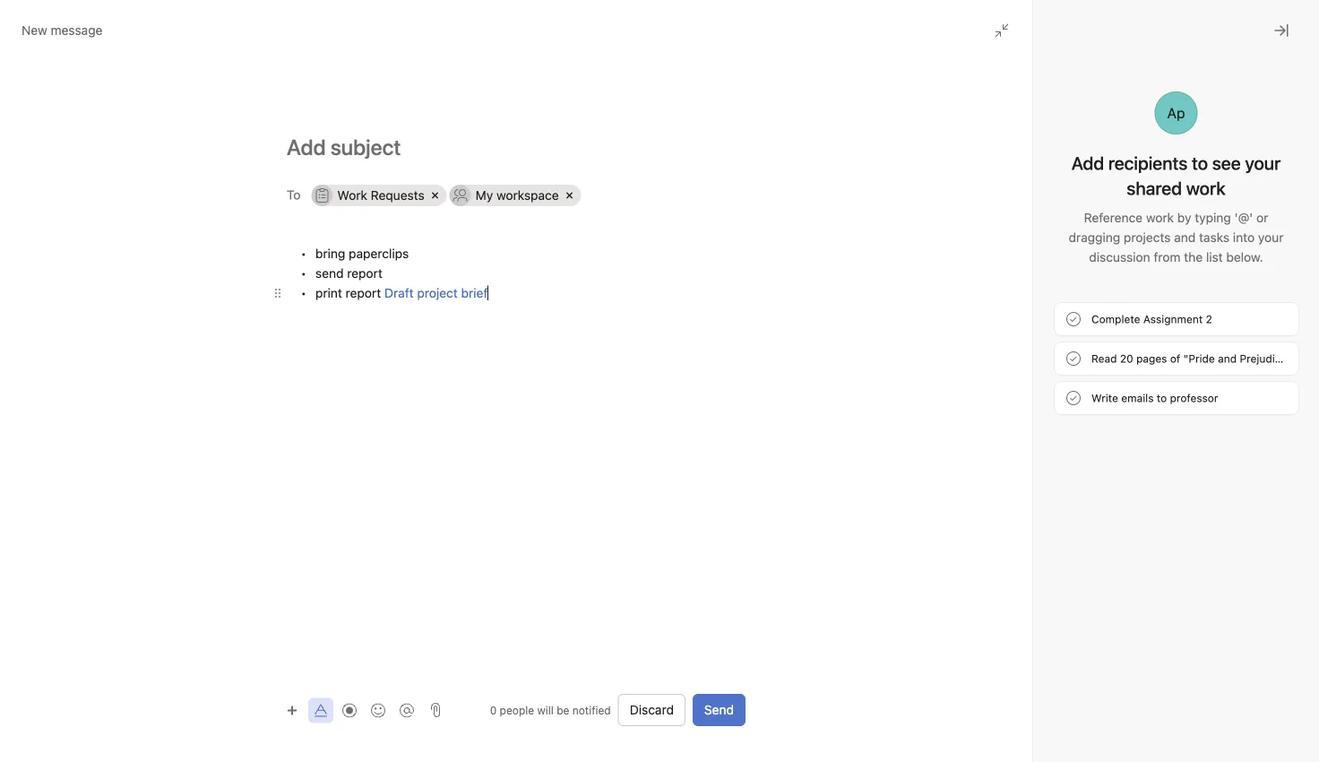 Task type: locate. For each thing, give the bounding box(es) containing it.
my workspace
[[476, 188, 559, 203]]

0 people will be notified
[[490, 704, 611, 716]]

emoji image
[[371, 703, 386, 718]]

1 vertical spatial row
[[882, 414, 1259, 440]]

the
[[1185, 250, 1203, 265]]

be
[[557, 704, 570, 716]]

0 horizontal spatial message
[[51, 23, 103, 38]]

to
[[287, 187, 301, 202]]

to inside add recipients to see your shared work
[[1193, 152, 1209, 174]]

send
[[259, 128, 285, 141], [705, 703, 734, 717]]

1 horizontal spatial and
[[1219, 352, 1237, 365]]

1 vertical spatial send
[[705, 703, 734, 717]]

0 vertical spatial message
[[51, 23, 103, 38]]

draft
[[385, 286, 414, 300], [955, 486, 984, 501]]

your inside reference work by typing '@' or dragging projects and tasks into your discussion from the list below.
[[1259, 230, 1284, 245]]

dragging
[[1069, 230, 1121, 245]]

'@'
[[1235, 210, 1254, 225]]

to for emails
[[1157, 392, 1168, 404]]

0 horizontal spatial minimize image
[[995, 23, 1010, 38]]

send button
[[693, 694, 746, 726]]

1 vertical spatial and
[[1219, 352, 1237, 365]]

report down paperclips
[[347, 266, 383, 281]]

your right "see"
[[1246, 152, 1282, 174]]

write
[[1092, 392, 1119, 404]]

1 horizontal spatial to
[[1193, 152, 1209, 174]]

professor
[[1171, 392, 1219, 404]]

my
[[476, 188, 493, 203]]

to
[[1193, 152, 1209, 174], [1157, 392, 1168, 404]]

0 horizontal spatial send
[[259, 128, 285, 141]]

into
[[1234, 230, 1255, 245]]

0 vertical spatial minimize image
[[995, 23, 1010, 38]]

row containing work requests
[[312, 185, 742, 211]]

project
[[417, 286, 458, 300], [988, 486, 1028, 501]]

0 horizontal spatial draft
[[385, 286, 414, 300]]

1 vertical spatial your
[[1259, 230, 1284, 245]]

list
[[1207, 250, 1224, 265]]

0 vertical spatial and
[[1175, 230, 1196, 245]]

by
[[1178, 210, 1192, 225]]

0 horizontal spatial brief
[[461, 286, 488, 300]]

1 vertical spatial message
[[288, 128, 333, 141]]

insert an object image
[[287, 705, 298, 716]]

send inside button
[[259, 128, 285, 141]]

report
[[347, 266, 383, 281], [346, 286, 381, 300]]

1 vertical spatial brief
[[1032, 486, 1058, 501]]

1 horizontal spatial draft project brief link
[[955, 486, 1058, 501]]

0 horizontal spatial and
[[1175, 230, 1196, 245]]

requests
[[371, 188, 425, 203]]

1 horizontal spatial row
[[882, 414, 1259, 440]]

project inside "dialog"
[[988, 486, 1028, 501]]

0 vertical spatial row
[[312, 185, 742, 211]]

send message button
[[237, 122, 341, 147]]

add subject text field up my workspace
[[265, 133, 768, 161]]

read 20 pages of "pride and prejudice"
[[1092, 352, 1293, 365]]

message up to
[[288, 128, 333, 141]]

print
[[316, 286, 342, 300]]

0 vertical spatial brief
[[461, 286, 488, 300]]

message inside button
[[288, 128, 333, 141]]

to left "see"
[[1193, 152, 1209, 174]]

close image
[[1250, 331, 1264, 345]]

row
[[312, 185, 742, 211], [882, 414, 1259, 440]]

1 vertical spatial report
[[346, 286, 381, 300]]

20
[[1121, 352, 1134, 365]]

0 vertical spatial to
[[1193, 152, 1209, 174]]

send inside button
[[705, 703, 734, 717]]

to right emails
[[1157, 392, 1168, 404]]

your down or
[[1259, 230, 1284, 245]]

1 horizontal spatial brief
[[1032, 486, 1058, 501]]

0 vertical spatial add subject text field
[[265, 133, 768, 161]]

add subject text field down read
[[836, 373, 1284, 398]]

or
[[1257, 210, 1269, 225]]

message
[[51, 23, 103, 38], [288, 128, 333, 141]]

1 horizontal spatial project
[[988, 486, 1028, 501]]

brief
[[461, 286, 488, 300], [1032, 486, 1058, 501]]

1 vertical spatial add subject text field
[[836, 373, 1284, 398]]

2
[[1206, 313, 1213, 325]]

0 horizontal spatial row
[[312, 185, 742, 211]]

1 vertical spatial to
[[1157, 392, 1168, 404]]

1 vertical spatial minimize image
[[1221, 331, 1236, 345]]

brief inside bring paperclips send report print report draft project brief
[[461, 286, 488, 300]]

minimize image
[[995, 23, 1010, 38], [1221, 331, 1236, 345]]

your
[[1246, 152, 1282, 174], [1259, 230, 1284, 245]]

1 vertical spatial project
[[988, 486, 1028, 501]]

1 vertical spatial draft
[[955, 486, 984, 501]]

1 horizontal spatial send
[[705, 703, 734, 717]]

0 horizontal spatial draft project brief link
[[385, 286, 488, 300]]

recipients
[[1109, 152, 1188, 174]]

message right new
[[51, 23, 103, 38]]

1 horizontal spatial minimize image
[[1221, 331, 1236, 345]]

draft project brief link
[[385, 286, 488, 300], [955, 486, 1058, 501]]

1 vertical spatial draft project brief link
[[955, 486, 1058, 501]]

0 vertical spatial draft
[[385, 286, 414, 300]]

report right print in the left top of the page
[[346, 286, 381, 300]]

send for send message
[[259, 128, 285, 141]]

work
[[1147, 210, 1175, 225]]

at mention image
[[400, 703, 414, 718]]

0 vertical spatial send
[[259, 128, 285, 141]]

discard
[[630, 703, 674, 717]]

message for new message
[[51, 23, 103, 38]]

paperclips
[[349, 246, 409, 261]]

0 vertical spatial your
[[1246, 152, 1282, 174]]

and inside reference work by typing '@' or dragging projects and tasks into your discussion from the list below.
[[1175, 230, 1196, 245]]

my workspace cell
[[450, 185, 582, 206]]

1 horizontal spatial message
[[288, 128, 333, 141]]

toolbar
[[280, 697, 423, 723]]

prejudice"
[[1241, 352, 1293, 365]]

see
[[1213, 152, 1242, 174]]

complete assignment 2
[[1092, 313, 1213, 325]]

and down by
[[1175, 230, 1196, 245]]

0 horizontal spatial to
[[1157, 392, 1168, 404]]

and right "pride
[[1219, 352, 1237, 365]]

will
[[538, 704, 554, 716]]

"pride
[[1184, 352, 1216, 365]]

0 vertical spatial report
[[347, 266, 383, 281]]

send
[[316, 266, 344, 281]]

0 horizontal spatial project
[[417, 286, 458, 300]]

1 horizontal spatial draft
[[955, 486, 984, 501]]

Add subject text field
[[265, 133, 768, 161], [836, 373, 1284, 398]]

0 vertical spatial project
[[417, 286, 458, 300]]

tooltip
[[101, 655, 311, 755]]

1 horizontal spatial add subject text field
[[836, 373, 1284, 398]]

and
[[1175, 230, 1196, 245], [1219, 352, 1237, 365]]



Task type: vqa. For each thing, say whether or not it's contained in the screenshot.
Ap
yes



Task type: describe. For each thing, give the bounding box(es) containing it.
0 vertical spatial draft project brief link
[[385, 286, 488, 300]]

shared work
[[1127, 178, 1226, 199]]

pages
[[1137, 352, 1168, 365]]

typing
[[1195, 210, 1232, 225]]

draft project brief link inside "dialog"
[[955, 486, 1058, 501]]

send message
[[259, 128, 333, 141]]

draft inside "dialog"
[[955, 486, 984, 501]]

people
[[500, 704, 534, 716]]

record a video image
[[343, 703, 357, 718]]

add recipients to see your shared work
[[1072, 152, 1282, 199]]

workspace
[[497, 188, 559, 203]]

project inside bring paperclips send report print report draft project brief
[[417, 286, 458, 300]]

to for recipients
[[1193, 152, 1209, 174]]

emails
[[1122, 392, 1154, 404]]

0
[[490, 704, 497, 716]]

send for send
[[705, 703, 734, 717]]

read
[[1092, 352, 1118, 365]]

bring
[[316, 246, 346, 261]]

your inside add recipients to see your shared work
[[1246, 152, 1282, 174]]

notified
[[573, 704, 611, 716]]

draft project brief
[[955, 486, 1058, 501]]

draft project brief dialog
[[836, 318, 1284, 762]]

brief inside "dialog"
[[1032, 486, 1058, 501]]

expand popout to full screen image
[[1193, 331, 1207, 345]]

new message
[[22, 23, 103, 38]]

complete
[[1092, 313, 1141, 325]]

0 horizontal spatial add subject text field
[[265, 133, 768, 161]]

add
[[1072, 152, 1105, 174]]

projects
[[1124, 230, 1171, 245]]

draft inside bring paperclips send report print report draft project brief
[[385, 286, 414, 300]]

work requests
[[338, 188, 425, 203]]

write emails to professor
[[1092, 392, 1219, 404]]

minimize image inside draft project brief "dialog"
[[1221, 331, 1236, 345]]

reference
[[1085, 210, 1143, 225]]

discussion
[[1090, 250, 1151, 265]]

ap
[[1168, 104, 1186, 121]]

tasks
[[1200, 230, 1230, 245]]

formatting image
[[314, 703, 328, 718]]

assignment
[[1144, 313, 1203, 325]]

from
[[1154, 250, 1181, 265]]

discard button
[[618, 694, 686, 726]]

bring paperclips send report print report draft project brief
[[316, 246, 488, 300]]

work
[[338, 188, 368, 203]]

message for send message
[[288, 128, 333, 141]]

close image
[[1275, 23, 1289, 38]]

reference work by typing '@' or dragging projects and tasks into your discussion from the list below.
[[1069, 210, 1284, 265]]

new
[[22, 23, 47, 38]]

of
[[1171, 352, 1181, 365]]

row inside draft project brief "dialog"
[[882, 414, 1259, 440]]

below.
[[1227, 250, 1264, 265]]

work requests cell
[[312, 185, 447, 206]]

hide sidebar image
[[23, 14, 38, 29]]



